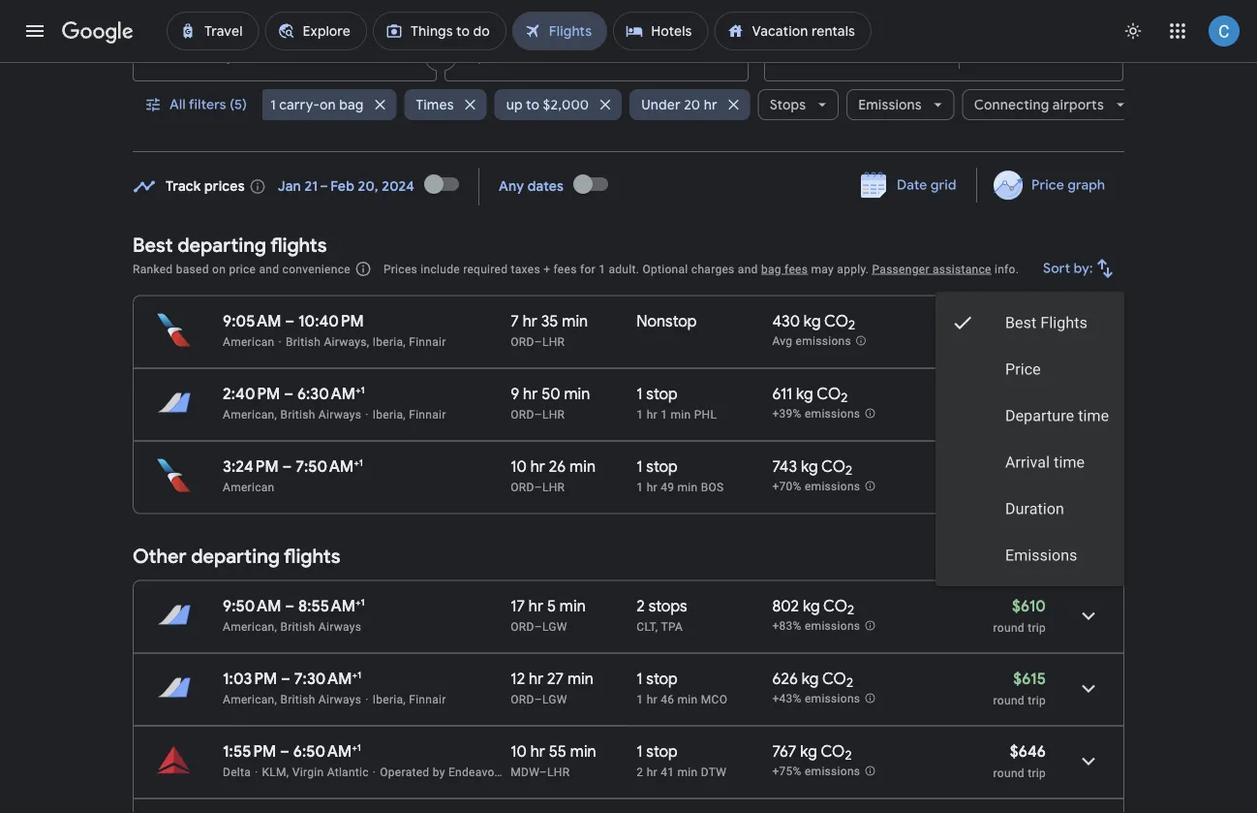 Task type: describe. For each thing, give the bounding box(es) containing it.
1 inside 9:50 am – 8:55 am + 1
[[361, 597, 365, 609]]

select your sort order. menu
[[936, 292, 1125, 587]]

2 stops flight. element
[[637, 597, 688, 619]]

best for best departing flights
[[133, 233, 173, 258]]

1 iberia, from the top
[[373, 335, 406, 349]]

emissions inside select your sort order. menu
[[1006, 547, 1078, 565]]

17 hr 5 min ord – lgw
[[511, 597, 586, 634]]

leaves o'hare international airport at 3:24 pm on sunday, january 21 and arrives at heathrow airport at 7:50 am on monday, january 22. element
[[223, 457, 363, 477]]

american, for 2:40 pm
[[223, 408, 277, 422]]

2 fees from the left
[[785, 263, 809, 276]]

find the best price region
[[133, 161, 1125, 219]]

ord for 7
[[511, 335, 535, 349]]

6:50 am
[[293, 742, 352, 762]]

$649 for $649 round trip
[[1011, 384, 1047, 404]]

lgw for 27
[[543, 693, 568, 707]]

20,
[[358, 178, 379, 196]]

– inside 17 hr 5 min ord – lgw
[[535, 620, 543, 634]]

trip for $646
[[1028, 767, 1047, 780]]

hr inside 17 hr 5 min ord – lgw
[[529, 597, 544, 616]]

743
[[773, 457, 798, 477]]

total duration 10 hr 55 min. element
[[511, 742, 637, 765]]

Departure time: 9:05 AM. text field
[[223, 312, 281, 331]]

3:24 pm – 7:50 am + 1
[[223, 457, 363, 477]]

2 american from the top
[[223, 481, 275, 494]]

track prices
[[166, 178, 245, 196]]

2 american, british airways from the top
[[223, 620, 362, 634]]

55
[[549, 742, 567, 762]]

649 US dollars text field
[[1011, 384, 1047, 404]]

+43%
[[773, 693, 802, 706]]

26
[[549, 457, 566, 477]]

total duration 7 hr 35 min. element
[[511, 312, 637, 334]]

connection
[[578, 766, 640, 779]]

ranked
[[133, 263, 173, 276]]

2 for 767
[[845, 748, 852, 764]]

leaves o'hare international airport at 1:03 pm on sunday, january 21 and arrives at london gatwick airport at 7:30 am on monday, january 22. element
[[223, 669, 362, 689]]

$649 round trip
[[994, 384, 1047, 423]]

2 for 802
[[848, 603, 855, 619]]

assistance
[[933, 263, 992, 276]]

12
[[511, 669, 525, 689]]

up to $2,000
[[507, 96, 589, 114]]

1 stop 1 hr 49 min bos
[[637, 457, 724, 494]]

min inside 1 stop 2 hr 41 min dtw
[[678, 766, 698, 779]]

8:55 am
[[298, 597, 356, 616]]

stop for 9 hr 50 min
[[647, 384, 678, 404]]

min inside 7 hr 35 min ord – lhr
[[562, 312, 588, 331]]

all filters (5) button
[[133, 82, 263, 128]]

$646 round trip
[[994, 742, 1047, 780]]

operated by endeavor air dba delta connection
[[380, 766, 640, 779]]

$615 round trip
[[994, 669, 1047, 707]]

50
[[542, 384, 561, 404]]

2 for 430
[[849, 318, 856, 334]]

kg for 626
[[802, 669, 819, 689]]

+83% emissions
[[773, 620, 861, 634]]

iberia, for 9:05 am – 10:40 pm
[[373, 408, 406, 422]]

1 carry-on bag button
[[259, 82, 397, 128]]

+70% emissions
[[773, 480, 861, 494]]

flight details. leaves o'hare international airport at 1:03 pm on sunday, january 21 and arrives at london gatwick airport at 7:30 am on monday, january 22. image
[[1066, 666, 1113, 712]]

 image inside main content
[[373, 766, 376, 779]]

any dates
[[499, 178, 564, 196]]

co for 743
[[822, 457, 846, 477]]

626
[[773, 669, 799, 689]]

7:50 am
[[296, 457, 354, 477]]

hr inside 12 hr 27 min ord – lgw
[[529, 669, 544, 689]]

626 kg co 2
[[773, 669, 854, 692]]

round for $645
[[994, 336, 1025, 350]]

+75%
[[773, 765, 802, 779]]

main content containing best departing flights
[[133, 161, 1125, 813]]

main menu image
[[23, 19, 47, 43]]

american, british airways for 7:30 am
[[223, 693, 362, 707]]

649 US dollars text field
[[1011, 457, 1047, 477]]

9:50 am – 8:55 am + 1
[[223, 597, 365, 616]]

+ for 6:50 am
[[352, 742, 357, 754]]

5
[[547, 597, 556, 616]]

date
[[898, 177, 928, 194]]

endeavor
[[449, 766, 499, 779]]

2 and from the left
[[738, 263, 759, 276]]

passenger assistance button
[[873, 263, 992, 276]]

bos
[[701, 481, 724, 494]]

767 kg co 2
[[773, 742, 852, 764]]

departing for other
[[191, 545, 280, 569]]

2 for 626
[[847, 675, 854, 692]]

connecting airports button
[[963, 82, 1138, 128]]

1 finnair from the top
[[409, 335, 446, 349]]

grid
[[931, 177, 957, 194]]

track
[[166, 178, 201, 196]]

ranked based on price and convenience
[[133, 263, 351, 276]]

nonstop flight. element
[[637, 312, 697, 334]]

nonstop
[[637, 312, 697, 331]]

sort by:
[[1044, 260, 1094, 278]]

date grid
[[898, 177, 957, 194]]

645 US dollars text field
[[1011, 312, 1047, 331]]

stop for 12 hr 27 min
[[647, 669, 678, 689]]

min inside 10 hr 26 min ord – lhr
[[570, 457, 596, 477]]

british down "leaves o'hare international airport at 2:40 pm on sunday, january 21 and arrives at heathrow airport at 6:30 am on monday, january 22." element
[[281, 408, 316, 422]]

emissions button
[[847, 82, 955, 128]]

hr inside 7 hr 35 min ord – lhr
[[523, 312, 538, 331]]

646 US dollars text field
[[1011, 742, 1047, 762]]

lhr for 35
[[543, 335, 565, 349]]

total duration 9 hr 50 min. element
[[511, 384, 637, 407]]

co for 626
[[823, 669, 847, 689]]

9
[[511, 384, 520, 404]]

2:40 pm – 6:30 am + 1
[[223, 384, 365, 404]]

$645 round trip
[[994, 312, 1047, 350]]

graph
[[1068, 177, 1106, 194]]

2 inside the 2 stops clt , tpa
[[637, 597, 645, 616]]

leaves o'hare international airport at 2:40 pm on sunday, january 21 and arrives at heathrow airport at 6:30 am on monday, january 22. element
[[223, 384, 365, 404]]

flight details. leaves o'hare international airport at 9:50 am on sunday, january 21 and arrives at london gatwick airport at 8:55 am on monday, january 22. image
[[1066, 593, 1113, 640]]

stops button
[[759, 82, 839, 128]]

hr inside 1 stop 1 hr 46 min mco
[[647, 693, 658, 707]]

adult.
[[609, 263, 640, 276]]

airways for 6:30 am
[[319, 408, 362, 422]]

min inside 12 hr 27 min ord – lgw
[[568, 669, 594, 689]]

Arrival time: 7:50 AM on  Monday, January 22. text field
[[296, 457, 363, 477]]

other
[[133, 545, 187, 569]]

trip for $610
[[1028, 621, 1047, 635]]

lhr for 50
[[543, 408, 565, 422]]

connecting
[[975, 96, 1050, 114]]

emissions inside popup button
[[859, 96, 922, 114]]

2 for 611
[[841, 390, 848, 407]]

convenience
[[283, 263, 351, 276]]

743 kg co 2
[[773, 457, 853, 479]]

stop for 10 hr 55 min
[[647, 742, 678, 762]]

10 for 10 hr 26 min
[[511, 457, 527, 477]]

2 for 743
[[846, 463, 853, 479]]

min inside 1 stop 1 hr 46 min mco
[[678, 693, 698, 707]]

lhr for 55
[[548, 766, 570, 779]]

Departure time: 1:03 PM. text field
[[223, 669, 277, 689]]

airways for 7:30 am
[[319, 693, 362, 707]]

total duration 17 hr 5 min. element
[[511, 597, 637, 619]]

1 american from the top
[[223, 335, 275, 349]]

sort
[[1044, 260, 1071, 278]]

filters
[[189, 96, 226, 114]]

– inside the '10 hr 55 min mdw – lhr'
[[540, 766, 548, 779]]

best flights radio item
[[936, 300, 1125, 346]]

stop for 10 hr 26 min
[[647, 457, 678, 477]]

lgw for 5
[[543, 620, 568, 634]]

include
[[421, 263, 460, 276]]

(5)
[[230, 96, 247, 114]]

sort by: button
[[1036, 246, 1125, 292]]

Arrival time: 8:55 AM on  Monday, January 22. text field
[[298, 597, 365, 616]]

emissions for 743
[[805, 480, 861, 494]]

1 stop 1 hr 46 min mco
[[637, 669, 728, 707]]

1 and from the left
[[259, 263, 279, 276]]

35
[[541, 312, 559, 331]]

1 inside "1:55 pm – 6:50 am + 1"
[[357, 742, 361, 754]]

802
[[773, 597, 800, 616]]

price for price graph
[[1032, 177, 1065, 194]]

to
[[526, 96, 540, 114]]

change appearance image
[[1111, 8, 1157, 54]]

flights for best departing flights
[[271, 233, 327, 258]]

avg emissions
[[773, 335, 852, 349]]

1 stop flight. element for 10 hr 55 min
[[637, 742, 678, 765]]

departure
[[1006, 407, 1075, 425]]

finnair for 9:05 am – 10:40 pm
[[409, 408, 446, 422]]

carry-
[[279, 96, 320, 114]]

apply.
[[838, 263, 870, 276]]

17
[[511, 597, 525, 616]]

price
[[229, 263, 256, 276]]

lhr for 26
[[543, 481, 565, 494]]

avg
[[773, 335, 793, 349]]

co for 611
[[817, 384, 841, 404]]

trip for $615
[[1028, 694, 1047, 707]]

1 fees from the left
[[554, 263, 577, 276]]

time for arrival time
[[1054, 454, 1085, 472]]

9:05 am – 10:40 pm
[[223, 312, 364, 331]]

Arrival time: 6:50 AM on  Monday, January 22. text field
[[293, 742, 361, 762]]

+ for 8:55 am
[[356, 597, 361, 609]]

finnair for 9:50 am – 8:55 am + 1
[[409, 693, 446, 707]]

hr inside 1 stop 2 hr 41 min dtw
[[647, 766, 658, 779]]

Arrival time: 6:30 AM on  Monday, January 22. text field
[[297, 384, 365, 404]]

layover (1 of 1) is a 1 hr 49 min layover at boston logan international airport in boston. element
[[637, 480, 763, 495]]

2 airways from the top
[[319, 620, 362, 634]]

may
[[812, 263, 835, 276]]

9:05 am
[[223, 312, 281, 331]]

10 hr 55 min mdw – lhr
[[511, 742, 597, 779]]

connecting airports
[[975, 96, 1105, 114]]

hr inside 1 stop 1 hr 1 min phl
[[647, 408, 658, 422]]

round for $610
[[994, 621, 1025, 635]]

Return text field
[[975, 29, 1064, 81]]

ord for 9
[[511, 408, 535, 422]]



Task type: locate. For each thing, give the bounding box(es) containing it.
based
[[176, 263, 209, 276]]

total duration 10 hr 26 min. element
[[511, 457, 637, 480]]

hr left phl
[[647, 408, 658, 422]]

optional
[[643, 263, 689, 276]]

co for 767
[[821, 742, 845, 762]]

min right the 41
[[678, 766, 698, 779]]

2 round from the top
[[994, 409, 1025, 423]]

0 vertical spatial finnair
[[409, 335, 446, 349]]

emissions down 611 kg co 2
[[805, 408, 861, 421]]

kg for 767
[[801, 742, 818, 762]]

british down 1:03 pm – 7:30 am + 1
[[281, 693, 316, 707]]

british down 9:50 am – 8:55 am + 1
[[281, 620, 316, 634]]

total duration 12 hr 27 min. element
[[511, 669, 637, 692]]

0 vertical spatial time
[[1079, 407, 1110, 425]]

hr right 7 on the left of page
[[523, 312, 538, 331]]

2 inside 743 kg co 2
[[846, 463, 853, 479]]

min inside 1 stop 1 hr 49 min bos
[[678, 481, 698, 494]]

kg right 611
[[797, 384, 814, 404]]

stop up the 41
[[647, 742, 678, 762]]

min right "27"
[[568, 669, 594, 689]]

trip inside $645 round trip
[[1028, 336, 1047, 350]]

on for carry-
[[320, 96, 336, 114]]

1 stop flight. element
[[637, 384, 678, 407], [637, 457, 678, 480], [637, 669, 678, 692], [637, 742, 678, 765]]

2 lgw from the top
[[543, 693, 568, 707]]

trip down $610
[[1028, 621, 1047, 635]]

1 vertical spatial lgw
[[543, 693, 568, 707]]

1:03 pm – 7:30 am + 1
[[223, 669, 362, 689]]

up to $2,000 button
[[495, 82, 622, 128]]

1 trip from the top
[[1028, 336, 1047, 350]]

+ right "taxes"
[[544, 263, 551, 276]]

1 stop flight. element up the 41
[[637, 742, 678, 765]]

layover (1 of 1) is a 1 hr 1 min layover at philadelphia international airport in philadelphia. element
[[637, 407, 763, 423]]

round for $649
[[994, 409, 1025, 423]]

hr inside 10 hr 26 min ord – lhr
[[531, 457, 546, 477]]

1 delta from the left
[[223, 766, 251, 779]]

0 horizontal spatial on
[[212, 263, 226, 276]]

10 up mdw
[[511, 742, 527, 762]]

on inside main content
[[212, 263, 226, 276]]

1 $649 from the top
[[1011, 384, 1047, 404]]

ord inside 12 hr 27 min ord – lgw
[[511, 693, 535, 707]]

leaves o'hare international airport at 9:50 am on sunday, january 21 and arrives at london gatwick airport at 8:55 am on monday, january 22. element
[[223, 597, 365, 616]]

emissions down 802 kg co 2
[[805, 620, 861, 634]]

time right departure
[[1079, 407, 1110, 425]]

leaves o'hare international airport at 9:05 am on sunday, january 21 and arrives at heathrow airport at 10:40 pm on sunday, january 21. element
[[223, 312, 364, 331]]

best
[[133, 233, 173, 258], [1006, 314, 1037, 332]]

min right 46
[[678, 693, 698, 707]]

2 vertical spatial airways
[[319, 693, 362, 707]]

430
[[773, 312, 801, 331]]

bag fees button
[[762, 263, 809, 276]]

10 inside 10 hr 26 min ord – lhr
[[511, 457, 527, 477]]

0 vertical spatial lgw
[[543, 620, 568, 634]]

trip inside $610 round trip
[[1028, 621, 1047, 635]]

+39%
[[773, 408, 802, 421]]

min inside 9 hr 50 min ord – lhr
[[565, 384, 591, 404]]

2 vertical spatial american,
[[223, 693, 277, 707]]

price up $649 text field
[[1006, 361, 1041, 379]]

3 trip from the top
[[1028, 621, 1047, 635]]

1 vertical spatial finnair
[[409, 408, 446, 422]]

bag inside main content
[[762, 263, 782, 276]]

iberia, finnair for 6:30 am
[[373, 408, 446, 422]]

hr inside the '10 hr 55 min mdw – lhr'
[[531, 742, 546, 762]]

hr inside popup button
[[704, 96, 718, 114]]

iberia, finnair
[[373, 408, 446, 422], [373, 693, 446, 707]]

stop up layover (1 of 1) is a 1 hr 1 min layover at philadelphia international airport in philadelphia. element
[[647, 384, 678, 404]]

flights for other departing flights
[[284, 545, 341, 569]]

615 US dollars text field
[[1014, 669, 1047, 689]]

arrival time
[[1006, 454, 1085, 472]]

+ down british airways, iberia, finnair
[[356, 384, 361, 396]]

stop inside 1 stop 1 hr 1 min phl
[[647, 384, 678, 404]]

arrival
[[1006, 454, 1050, 472]]

1 vertical spatial time
[[1054, 454, 1085, 472]]

3 ord from the top
[[511, 481, 535, 494]]

1 inside 1:03 pm – 7:30 am + 1
[[358, 669, 362, 681]]

best inside 'best flights' radio item
[[1006, 314, 1037, 332]]

iberia, finnair up the operated
[[373, 693, 446, 707]]

Departure time: 2:40 PM. text field
[[223, 384, 280, 404]]

emissions for 802
[[805, 620, 861, 634]]

Departure time: 1:55 PM. text field
[[223, 742, 276, 762]]

dtw
[[701, 766, 727, 779]]

– inside 12 hr 27 min ord – lgw
[[535, 693, 543, 707]]

iberia, up the operated
[[373, 693, 406, 707]]

min right 5
[[560, 597, 586, 616]]

12 hr 27 min ord – lgw
[[511, 669, 594, 707]]

0 vertical spatial american, british airways
[[223, 408, 362, 422]]

+ inside 9:50 am – 8:55 am + 1
[[356, 597, 361, 609]]

tpa
[[661, 620, 683, 634]]

lhr down 50
[[543, 408, 565, 422]]

hr left the 41
[[647, 766, 658, 779]]

trip down $646 "text box"
[[1028, 767, 1047, 780]]

4 stop from the top
[[647, 742, 678, 762]]

1 american, british airways from the top
[[223, 408, 362, 422]]

1 round from the top
[[994, 336, 1025, 350]]

+39% emissions
[[773, 408, 861, 421]]

co up +39% emissions
[[817, 384, 841, 404]]

airways down arrival time: 8:55 am on  monday, january 22. 'text box' at left
[[319, 620, 362, 634]]

kg for 611
[[797, 384, 814, 404]]

hr inside 9 hr 50 min ord – lhr
[[523, 384, 538, 404]]

4 trip from the top
[[1028, 694, 1047, 707]]

lhr inside 7 hr 35 min ord – lhr
[[543, 335, 565, 349]]

4 round from the top
[[994, 694, 1025, 707]]

2 iberia, from the top
[[373, 408, 406, 422]]

trip down $649 text field
[[1028, 409, 1047, 423]]

1 inside 1 stop 2 hr 41 min dtw
[[637, 742, 643, 762]]

2 iberia, finnair from the top
[[373, 693, 446, 707]]

+ inside "1:55 pm – 6:50 am + 1"
[[352, 742, 357, 754]]

+70%
[[773, 480, 802, 494]]

emissions for 767
[[805, 765, 861, 779]]

1 inside 2:40 pm – 6:30 am + 1
[[361, 384, 365, 396]]

kg inside the 767 kg co 2
[[801, 742, 818, 762]]

american
[[223, 335, 275, 349], [223, 481, 275, 494]]

1 vertical spatial american,
[[223, 620, 277, 634]]

and right charges on the right of the page
[[738, 263, 759, 276]]

mco
[[701, 693, 728, 707]]

american down 9:05 am
[[223, 335, 275, 349]]

1 horizontal spatial on
[[320, 96, 336, 114]]

flight details. leaves chicago midway international airport at 1:55 pm on sunday, january 21 and arrives at heathrow airport at 6:50 am on monday, january 22. image
[[1066, 739, 1113, 785]]

round down $649 text field
[[994, 409, 1025, 423]]

dba
[[521, 766, 544, 779]]

1 horizontal spatial bag
[[762, 263, 782, 276]]

2 up the +70% emissions at the bottom right of page
[[846, 463, 853, 479]]

2 stop from the top
[[647, 457, 678, 477]]

0 vertical spatial departing
[[178, 233, 266, 258]]

emissions down the 767 kg co 2
[[805, 765, 861, 779]]

main content
[[133, 161, 1125, 813]]

all filters (5)
[[170, 96, 247, 114]]

46
[[661, 693, 675, 707]]

kg inside 611 kg co 2
[[797, 384, 814, 404]]

hr
[[704, 96, 718, 114], [523, 312, 538, 331], [523, 384, 538, 404], [647, 408, 658, 422], [531, 457, 546, 477], [647, 481, 658, 494], [529, 597, 544, 616], [529, 669, 544, 689], [647, 693, 658, 707], [531, 742, 546, 762], [647, 766, 658, 779]]

1 stop 2 hr 41 min dtw
[[637, 742, 727, 779]]

trip inside $649 round trip
[[1028, 409, 1047, 423]]

finnair down include
[[409, 335, 446, 349]]

3 finnair from the top
[[409, 693, 446, 707]]

2 up +75% emissions
[[845, 748, 852, 764]]

emissions down "duration"
[[1006, 547, 1078, 565]]

0 vertical spatial american,
[[223, 408, 277, 422]]

co up +43% emissions
[[823, 669, 847, 689]]

10 inside the '10 hr 55 min mdw – lhr'
[[511, 742, 527, 762]]

time for departure time
[[1079, 407, 1110, 425]]

1 stop from the top
[[647, 384, 678, 404]]

Departure time: 3:24 PM. text field
[[223, 457, 279, 477]]

lhr inside 10 hr 26 min ord – lhr
[[543, 481, 565, 494]]

best for best flights
[[1006, 314, 1037, 332]]

american, down 1:03 pm text box
[[223, 693, 277, 707]]

lgw inside 12 hr 27 min ord – lgw
[[543, 693, 568, 707]]

kg for 430
[[804, 312, 821, 331]]

virgin
[[292, 766, 324, 779]]

trip down "$615" text field
[[1028, 694, 1047, 707]]

1 10 from the top
[[511, 457, 527, 477]]

ord down 7 on the left of page
[[511, 335, 535, 349]]

time right $649 text box
[[1054, 454, 1085, 472]]

3 round from the top
[[994, 621, 1025, 635]]

20
[[684, 96, 701, 114]]

iberia, for 9:50 am – 8:55 am + 1
[[373, 693, 406, 707]]

– inside 9 hr 50 min ord – lhr
[[535, 408, 543, 422]]

under
[[642, 96, 681, 114]]

lgw inside 17 hr 5 min ord – lgw
[[543, 620, 568, 634]]

0 horizontal spatial delta
[[223, 766, 251, 779]]

0 horizontal spatial bag
[[339, 96, 364, 114]]

$610
[[1013, 597, 1047, 616]]

best departing flights
[[133, 233, 327, 258]]

0 vertical spatial american
[[223, 335, 275, 349]]

price left graph
[[1032, 177, 1065, 194]]

ord inside 10 hr 26 min ord – lhr
[[511, 481, 535, 494]]

1:55 pm – 6:50 am + 1
[[223, 742, 361, 762]]

air
[[502, 766, 517, 779]]

1 horizontal spatial and
[[738, 263, 759, 276]]

610 US dollars text field
[[1013, 597, 1047, 616]]

4 ord from the top
[[511, 620, 535, 634]]

stops
[[770, 96, 806, 114]]

bag
[[339, 96, 364, 114], [762, 263, 782, 276]]

min inside 17 hr 5 min ord – lgw
[[560, 597, 586, 616]]

american, british airways down 9:50 am – 8:55 am + 1
[[223, 620, 362, 634]]

10 for 10 hr 55 min
[[511, 742, 527, 762]]

5 trip from the top
[[1028, 767, 1047, 780]]

1 lgw from the top
[[543, 620, 568, 634]]

1:03 pm
[[223, 669, 277, 689]]

1 horizontal spatial delta
[[547, 766, 575, 779]]

kg for 802
[[803, 597, 820, 616]]

learn more about tracked prices image
[[249, 178, 266, 196]]

stop
[[647, 384, 678, 404], [647, 457, 678, 477], [647, 669, 678, 689], [647, 742, 678, 762]]

41
[[661, 766, 675, 779]]

prices
[[205, 178, 245, 196]]

on inside popup button
[[320, 96, 336, 114]]

3 american, british airways from the top
[[223, 693, 362, 707]]

2 inside "430 kg co 2"
[[849, 318, 856, 334]]

7
[[511, 312, 519, 331]]

1 vertical spatial emissions
[[1006, 547, 1078, 565]]

round inside the $646 round trip
[[994, 767, 1025, 780]]

+ down arrival time: 8:55 am on  monday, january 22. 'text box' at left
[[352, 669, 358, 681]]

– inside 7 hr 35 min ord – lhr
[[535, 335, 543, 349]]

3 iberia, from the top
[[373, 693, 406, 707]]

kg up avg emissions
[[804, 312, 821, 331]]

Departure text field
[[811, 29, 900, 81]]

1 horizontal spatial best
[[1006, 314, 1037, 332]]

0 horizontal spatial best
[[133, 233, 173, 258]]

min inside the '10 hr 55 min mdw – lhr'
[[571, 742, 597, 762]]

round down $646 "text box"
[[994, 767, 1025, 780]]

up
[[507, 96, 523, 114]]

flights up convenience
[[271, 233, 327, 258]]

1 1 stop flight. element from the top
[[637, 384, 678, 407]]

2 up +39% emissions
[[841, 390, 848, 407]]

lgw down 5
[[543, 620, 568, 634]]

0 vertical spatial on
[[320, 96, 336, 114]]

emissions for 430
[[796, 335, 852, 349]]

american, british airways for 6:30 am
[[223, 408, 362, 422]]

price graph button
[[982, 168, 1121, 203]]

hr left '26'
[[531, 457, 546, 477]]

1 ord from the top
[[511, 335, 535, 349]]

1 vertical spatial price
[[1006, 361, 1041, 379]]

+83%
[[773, 620, 802, 634]]

 image
[[373, 766, 376, 779]]

ord inside 9 hr 50 min ord – lhr
[[511, 408, 535, 422]]

on up 21 – feb
[[320, 96, 336, 114]]

0 vertical spatial airways
[[319, 408, 362, 422]]

2 $649 from the top
[[1011, 457, 1047, 477]]

2 inside the 767 kg co 2
[[845, 748, 852, 764]]

trip for $649
[[1028, 409, 1047, 423]]

american,
[[223, 408, 277, 422], [223, 620, 277, 634], [223, 693, 277, 707]]

layover (1 of 1) is a 1 hr 46 min layover at orlando international airport in orlando. element
[[637, 692, 763, 707]]

leaves chicago midway international airport at 1:55 pm on sunday, january 21 and arrives at heathrow airport at 6:50 am on monday, january 22. element
[[223, 742, 361, 762]]

2 up +83% emissions
[[848, 603, 855, 619]]

hr right 20
[[704, 96, 718, 114]]

co for 430
[[825, 312, 849, 331]]

none search field containing all filters (5)
[[133, 0, 1138, 153]]

layover (1 of 2) is a 2 hr 12 min layover at charlotte douglas international airport in charlotte. layover (2 of 2) is a 2 hr 53 min layover at tampa international airport in tampa. element
[[637, 619, 763, 635]]

round inside $649 round trip
[[994, 409, 1025, 423]]

1 vertical spatial flights
[[284, 545, 341, 569]]

jan 21 – feb 20, 2024
[[278, 178, 415, 196]]

stop inside 1 stop 1 hr 46 min mco
[[647, 669, 678, 689]]

2 vertical spatial american, british airways
[[223, 693, 362, 707]]

+ inside 3:24 pm – 7:50 am + 1
[[354, 457, 359, 469]]

ord for 12
[[511, 693, 535, 707]]

kg inside 743 kg co 2
[[801, 457, 819, 477]]

+ for 6:30 am
[[356, 384, 361, 396]]

$649 for $649
[[1011, 457, 1047, 477]]

iberia, finnair down british airways, iberia, finnair
[[373, 408, 446, 422]]

lhr down '26'
[[543, 481, 565, 494]]

0 horizontal spatial and
[[259, 263, 279, 276]]

trip inside the $646 round trip
[[1028, 767, 1047, 780]]

$649
[[1011, 384, 1047, 404], [1011, 457, 1047, 477]]

min
[[562, 312, 588, 331], [565, 384, 591, 404], [671, 408, 691, 422], [570, 457, 596, 477], [678, 481, 698, 494], [560, 597, 586, 616], [568, 669, 594, 689], [678, 693, 698, 707], [571, 742, 597, 762], [678, 766, 698, 779]]

round inside $645 round trip
[[994, 336, 1025, 350]]

+ for 7:50 am
[[354, 457, 359, 469]]

$649 up departure
[[1011, 384, 1047, 404]]

bag inside popup button
[[339, 96, 364, 114]]

– inside 10 hr 26 min ord – lhr
[[535, 481, 543, 494]]

co inside "430 kg co 2"
[[825, 312, 849, 331]]

american down 3:24 pm
[[223, 481, 275, 494]]

round down $615
[[994, 694, 1025, 707]]

co inside 626 kg co 2
[[823, 669, 847, 689]]

co up the +70% emissions at the bottom right of page
[[822, 457, 846, 477]]

emissions down 743 kg co 2
[[805, 480, 861, 494]]

airways down arrival time: 7:30 am on  monday, january 22. text field on the bottom left of the page
[[319, 693, 362, 707]]

3:24 pm
[[223, 457, 279, 477]]

price graph
[[1032, 177, 1106, 194]]

departing for best
[[178, 233, 266, 258]]

lgw down "27"
[[543, 693, 568, 707]]

co inside 611 kg co 2
[[817, 384, 841, 404]]

stop up 49
[[647, 457, 678, 477]]

1 vertical spatial american, british airways
[[223, 620, 362, 634]]

british down leaves o'hare international airport at 9:05 am on sunday, january 21 and arrives at heathrow airport at 10:40 pm on sunday, january 21. element on the top left of the page
[[286, 335, 321, 349]]

0 horizontal spatial emissions
[[859, 96, 922, 114]]

5 ord from the top
[[511, 693, 535, 707]]

2 ord from the top
[[511, 408, 535, 422]]

10 left '26'
[[511, 457, 527, 477]]

2 vertical spatial finnair
[[409, 693, 446, 707]]

ord inside 7 hr 35 min ord – lhr
[[511, 335, 535, 349]]

trip inside $615 round trip
[[1028, 694, 1047, 707]]

co up +83% emissions
[[824, 597, 848, 616]]

american, for 1:03 pm
[[223, 693, 277, 707]]

emissions for 611
[[805, 408, 861, 421]]

co for 802
[[824, 597, 848, 616]]

british
[[286, 335, 321, 349], [281, 408, 316, 422], [281, 620, 316, 634], [281, 693, 316, 707]]

3 american, from the top
[[223, 693, 277, 707]]

1 american, from the top
[[223, 408, 277, 422]]

10
[[511, 457, 527, 477], [511, 742, 527, 762]]

times
[[416, 96, 454, 114]]

phl
[[695, 408, 717, 422]]

0 vertical spatial price
[[1032, 177, 1065, 194]]

trip
[[1028, 336, 1047, 350], [1028, 409, 1047, 423], [1028, 621, 1047, 635], [1028, 694, 1047, 707], [1028, 767, 1047, 780]]

price inside select your sort order. menu
[[1006, 361, 1041, 379]]

kg inside 802 kg co 2
[[803, 597, 820, 616]]

on for based
[[212, 263, 226, 276]]

0 vertical spatial iberia, finnair
[[373, 408, 446, 422]]

2 inside 611 kg co 2
[[841, 390, 848, 407]]

0 vertical spatial $649
[[1011, 384, 1047, 404]]

$615
[[1014, 669, 1047, 689]]

1 vertical spatial american
[[223, 481, 275, 494]]

2 up +43% emissions
[[847, 675, 854, 692]]

learn more about ranking image
[[355, 261, 372, 278]]

kg up +43% emissions
[[802, 669, 819, 689]]

min inside 1 stop 1 hr 1 min phl
[[671, 408, 691, 422]]

co up +75% emissions
[[821, 742, 845, 762]]

min left phl
[[671, 408, 691, 422]]

1 vertical spatial 10
[[511, 742, 527, 762]]

ord inside 17 hr 5 min ord – lgw
[[511, 620, 535, 634]]

0 vertical spatial 10
[[511, 457, 527, 477]]

min right 35
[[562, 312, 588, 331]]

2 trip from the top
[[1028, 409, 1047, 423]]

passenger
[[873, 263, 930, 276]]

2 up avg emissions
[[849, 318, 856, 334]]

2 10 from the top
[[511, 742, 527, 762]]

0 vertical spatial bag
[[339, 96, 364, 114]]

round inside $610 round trip
[[994, 621, 1025, 635]]

departure time
[[1006, 407, 1110, 425]]

kg inside 626 kg co 2
[[802, 669, 819, 689]]

hr inside 1 stop 1 hr 49 min bos
[[647, 481, 658, 494]]

3 airways from the top
[[319, 693, 362, 707]]

ord for 10
[[511, 481, 535, 494]]

2 inside 802 kg co 2
[[848, 603, 855, 619]]

price inside button
[[1032, 177, 1065, 194]]

dates
[[528, 178, 564, 196]]

2:40 pm
[[223, 384, 280, 404]]

airways down arrival time: 6:30 am on  monday, january 22. text box
[[319, 408, 362, 422]]

2024
[[382, 178, 415, 196]]

taxes
[[511, 263, 541, 276]]

iberia, finnair for 7:30 am
[[373, 693, 446, 707]]

2 inside 626 kg co 2
[[847, 675, 854, 692]]

round down '610 us dollars' text field
[[994, 621, 1025, 635]]

Arrival time: 7:30 AM on  Monday, January 22. text field
[[294, 669, 362, 689]]

+ up atlantic
[[352, 742, 357, 754]]

trip for $645
[[1028, 336, 1047, 350]]

1 horizontal spatial emissions
[[1006, 547, 1078, 565]]

lhr inside 9 hr 50 min ord – lhr
[[543, 408, 565, 422]]

2 vertical spatial iberia,
[[373, 693, 406, 707]]

2 american, from the top
[[223, 620, 277, 634]]

0 horizontal spatial fees
[[554, 263, 577, 276]]

1 iberia, finnair from the top
[[373, 408, 446, 422]]

airways,
[[324, 335, 370, 349]]

round down '$645'
[[994, 336, 1025, 350]]

lhr down 35
[[543, 335, 565, 349]]

$649 inside $649 round trip
[[1011, 384, 1047, 404]]

1 stop flight. element for 12 hr 27 min
[[637, 669, 678, 692]]

emissions down "430 kg co 2"
[[796, 335, 852, 349]]

price for price
[[1006, 361, 1041, 379]]

1 inside popup button
[[270, 96, 276, 114]]

0 vertical spatial flights
[[271, 233, 327, 258]]

delta down 1:55 pm text box
[[223, 766, 251, 779]]

kg up +75% emissions
[[801, 742, 818, 762]]

kg up +83% emissions
[[803, 597, 820, 616]]

1 stop flight. element down the nonstop flight. element in the right of the page
[[637, 384, 678, 407]]

+ inside 2:40 pm – 6:30 am + 1
[[356, 384, 361, 396]]

1 vertical spatial on
[[212, 263, 226, 276]]

swap origin and destination. image
[[429, 43, 453, 66]]

1 vertical spatial airways
[[319, 620, 362, 634]]

delta down 55
[[547, 766, 575, 779]]

stop inside 1 stop 1 hr 49 min bos
[[647, 457, 678, 477]]

0 vertical spatial emissions
[[859, 96, 922, 114]]

Arrival time: 10:40 PM. text field
[[298, 312, 364, 331]]

departing up 9:50 am
[[191, 545, 280, 569]]

ord down "9" at the left of page
[[511, 408, 535, 422]]

2 inside 1 stop 2 hr 41 min dtw
[[637, 766, 644, 779]]

hr left 5
[[529, 597, 544, 616]]

21 – feb
[[305, 178, 355, 196]]

4 1 stop flight. element from the top
[[637, 742, 678, 765]]

1 vertical spatial bag
[[762, 263, 782, 276]]

1 stop flight. element up 46
[[637, 669, 678, 692]]

5 round from the top
[[994, 767, 1025, 780]]

on left price on the top left
[[212, 263, 226, 276]]

ord down 12
[[511, 693, 535, 707]]

7:30 am
[[294, 669, 352, 689]]

flights up 8:55 am
[[284, 545, 341, 569]]

lgw
[[543, 620, 568, 634], [543, 693, 568, 707]]

kg
[[804, 312, 821, 331], [797, 384, 814, 404], [801, 457, 819, 477], [803, 597, 820, 616], [802, 669, 819, 689], [801, 742, 818, 762]]

1 vertical spatial $649
[[1011, 457, 1047, 477]]

layover (1 of 1) is a 2 hr 41 min layover at detroit metropolitan wayne county airport in detroit. element
[[637, 765, 763, 780]]

9:50 am
[[223, 597, 281, 616]]

+ for 7:30 am
[[352, 669, 358, 681]]

3 1 stop flight. element from the top
[[637, 669, 678, 692]]

3 stop from the top
[[647, 669, 678, 689]]

1 airways from the top
[[319, 408, 362, 422]]

ord for 17
[[511, 620, 535, 634]]

hr right "9" at the left of page
[[523, 384, 538, 404]]

1 stop flight. element up 49
[[637, 457, 678, 480]]

$645
[[1011, 312, 1047, 331]]

2 1 stop flight. element from the top
[[637, 457, 678, 480]]

stop inside 1 stop 2 hr 41 min dtw
[[647, 742, 678, 762]]

and right price on the top left
[[259, 263, 279, 276]]

2 left the 41
[[637, 766, 644, 779]]

round inside $615 round trip
[[994, 694, 1025, 707]]

+ inside 1:03 pm – 7:30 am + 1
[[352, 669, 358, 681]]

emissions for 626
[[805, 693, 861, 706]]

american, british airways down "leaves o'hare international airport at 2:40 pm on sunday, january 21 and arrives at heathrow airport at 6:30 am on monday, january 22." element
[[223, 408, 362, 422]]

ord down total duration 10 hr 26 min. element
[[511, 481, 535, 494]]

Departure time: 9:50 AM. text field
[[223, 597, 281, 616]]

+ down arrival time: 6:30 am on  monday, january 22. text box
[[354, 457, 359, 469]]

co inside 802 kg co 2
[[824, 597, 848, 616]]

kg for 743
[[801, 457, 819, 477]]

None search field
[[133, 0, 1138, 153]]

1 vertical spatial iberia, finnair
[[373, 693, 446, 707]]

1 inside 3:24 pm – 7:50 am + 1
[[359, 457, 363, 469]]

emissions down 626 kg co 2
[[805, 693, 861, 706]]

430 kg co 2
[[773, 312, 856, 334]]

1 vertical spatial best
[[1006, 314, 1037, 332]]

flights
[[271, 233, 327, 258], [284, 545, 341, 569]]

1 vertical spatial departing
[[191, 545, 280, 569]]

1 vertical spatial iberia,
[[373, 408, 406, 422]]

and
[[259, 263, 279, 276], [738, 263, 759, 276]]

co inside the 767 kg co 2
[[821, 742, 845, 762]]

1 stop flight. element for 10 hr 26 min
[[637, 457, 678, 480]]

round for $646
[[994, 767, 1025, 780]]

round for $615
[[994, 694, 1025, 707]]

co inside 743 kg co 2
[[822, 457, 846, 477]]

0 vertical spatial iberia,
[[373, 335, 406, 349]]

kg inside "430 kg co 2"
[[804, 312, 821, 331]]

0 vertical spatial best
[[133, 233, 173, 258]]

1 stop flight. element for 9 hr 50 min
[[637, 384, 678, 407]]

2 delta from the left
[[547, 766, 575, 779]]

2 finnair from the top
[[409, 408, 446, 422]]

1 horizontal spatial fees
[[785, 263, 809, 276]]

lhr inside the '10 hr 55 min mdw – lhr'
[[548, 766, 570, 779]]

fees left for on the left of page
[[554, 263, 577, 276]]



Task type: vqa. For each thing, say whether or not it's contained in the screenshot.
denver, to the bottom
no



